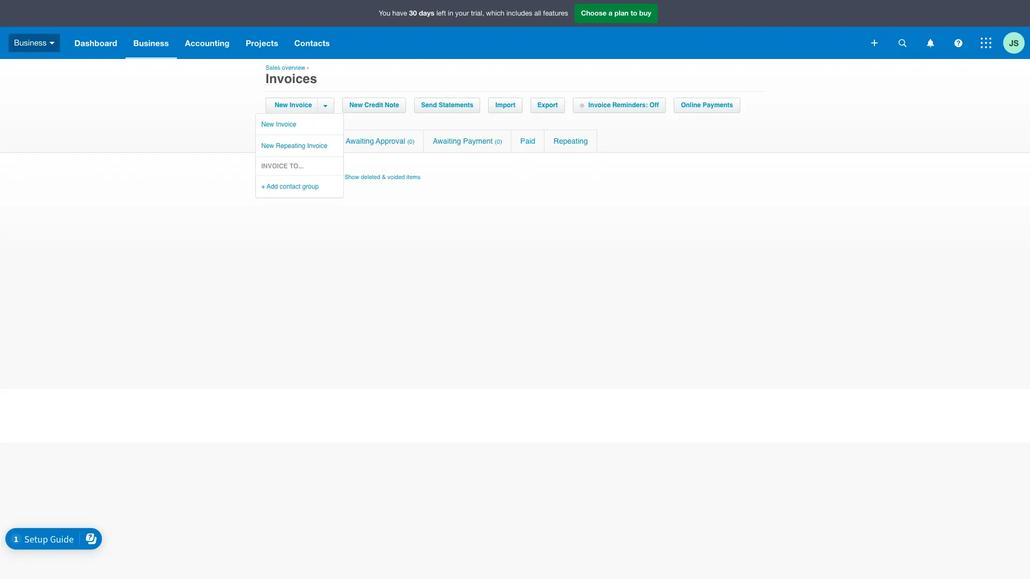 Task type: describe. For each thing, give the bounding box(es) containing it.
send statements link
[[415, 98, 480, 113]]

2 business button from the left
[[125, 27, 177, 59]]

new invoice for topmost "new invoice" link
[[275, 101, 312, 109]]

plan
[[615, 9, 629, 17]]

contacts button
[[286, 27, 338, 59]]

1 business button from the left
[[0, 27, 66, 59]]

contacts
[[294, 38, 330, 48]]

payment
[[463, 137, 493, 145]]

new inside new credit note link
[[350, 101, 363, 109]]

invoice reminders:                                  off link
[[573, 98, 665, 113]]

(0) inside draft (0)
[[320, 138, 327, 145]]

+ add contact group link
[[256, 176, 365, 197]]

voided
[[388, 174, 405, 181]]

have
[[392, 9, 407, 17]]

accounting
[[185, 38, 230, 48]]

+ add contact group
[[261, 183, 319, 191]]

send statements
[[421, 101, 473, 109]]

awaiting for awaiting payment
[[433, 137, 461, 145]]

sales overview › invoices
[[266, 64, 317, 86]]

approval
[[376, 137, 405, 145]]

paid link
[[511, 130, 544, 152]]

30
[[409, 9, 417, 17]]

1 horizontal spatial svg image
[[871, 40, 878, 46]]

2 horizontal spatial svg image
[[927, 39, 934, 47]]

2 horizontal spatial svg image
[[981, 38, 992, 48]]

no
[[293, 174, 299, 181]]

repeating inside repeating link
[[554, 137, 588, 145]]

new credit note
[[350, 101, 399, 109]]

svg image inside business popup button
[[49, 42, 55, 44]]

+
[[261, 183, 265, 191]]

js
[[1009, 38, 1019, 47]]

new for topmost "new invoice" link
[[275, 101, 288, 109]]

days
[[419, 9, 435, 17]]

sales overview link
[[266, 64, 305, 71]]

0 horizontal spatial svg image
[[899, 39, 907, 47]]

note
[[385, 101, 399, 109]]

new for new repeating invoice link
[[261, 142, 274, 150]]

new repeating invoice link
[[256, 135, 365, 157]]

there are no items to display. show deleted & voided items
[[266, 174, 421, 181]]

awaiting payment (0)
[[433, 137, 502, 145]]

your
[[455, 9, 469, 17]]

new credit note link
[[343, 98, 406, 113]]

banner containing js
[[0, 0, 1030, 59]]

buy
[[639, 9, 651, 17]]

all link
[[266, 130, 292, 152]]

includes
[[506, 9, 532, 17]]

export
[[538, 101, 558, 109]]

payments
[[703, 101, 733, 109]]

draft
[[302, 137, 318, 145]]

all
[[534, 9, 541, 17]]

new invoice for bottom "new invoice" link
[[261, 121, 296, 128]]

projects
[[246, 38, 278, 48]]

0 horizontal spatial business
[[14, 38, 47, 47]]

choose a plan to buy
[[581, 9, 651, 17]]

you have 30 days left in your trial, which includes all features
[[379, 9, 568, 17]]

js button
[[1003, 27, 1030, 59]]



Task type: vqa. For each thing, say whether or not it's contained in the screenshot.
Note in the top left of the page
yes



Task type: locate. For each thing, give the bounding box(es) containing it.
items
[[301, 174, 315, 181], [407, 174, 421, 181]]

1 vertical spatial to
[[317, 174, 322, 181]]

svg image
[[981, 38, 992, 48], [899, 39, 907, 47], [954, 39, 962, 47]]

to left buy
[[631, 9, 637, 17]]

awaiting left approval
[[346, 137, 374, 145]]

(0) right payment at the top
[[495, 138, 502, 145]]

0 vertical spatial new invoice
[[275, 101, 312, 109]]

0 vertical spatial new invoice link
[[272, 98, 317, 113]]

new down invoices
[[275, 101, 288, 109]]

1 horizontal spatial repeating
[[554, 137, 588, 145]]

1 (0) from the left
[[320, 138, 327, 145]]

online payments
[[681, 101, 733, 109]]

business button
[[0, 27, 66, 59], [125, 27, 177, 59]]

online payments link
[[675, 98, 740, 113]]

awaiting approval (0)
[[346, 137, 415, 145]]

to...
[[290, 162, 304, 170]]

navigation inside banner
[[66, 27, 864, 59]]

features
[[543, 9, 568, 17]]

paid
[[520, 137, 535, 145]]

export link
[[531, 98, 564, 113]]

items up group
[[301, 174, 315, 181]]

show
[[345, 174, 359, 181]]

new invoice link down invoices
[[272, 98, 317, 113]]

to up group
[[317, 174, 322, 181]]

to inside banner
[[631, 9, 637, 17]]

0 horizontal spatial items
[[301, 174, 315, 181]]

new invoice down invoices
[[275, 101, 312, 109]]

group
[[302, 183, 319, 191]]

invoice
[[290, 101, 312, 109], [589, 101, 611, 109], [276, 121, 296, 128], [307, 142, 328, 150]]

credit
[[365, 101, 383, 109]]

3 (0) from the left
[[495, 138, 502, 145]]

new repeating invoice
[[261, 142, 328, 150]]

all
[[275, 137, 284, 145]]

new
[[275, 101, 288, 109], [350, 101, 363, 109], [261, 121, 274, 128], [261, 142, 274, 150]]

online
[[681, 101, 701, 109]]

awaiting left payment at the top
[[433, 137, 461, 145]]

2 horizontal spatial (0)
[[495, 138, 502, 145]]

1 horizontal spatial items
[[407, 174, 421, 181]]

0 horizontal spatial business button
[[0, 27, 66, 59]]

send
[[421, 101, 437, 109]]

in
[[448, 9, 453, 17]]

1 horizontal spatial to
[[631, 9, 637, 17]]

(0) inside awaiting payment (0)
[[495, 138, 502, 145]]

1 awaiting from the left
[[346, 137, 374, 145]]

dashboard link
[[66, 27, 125, 59]]

new left all at the top of page
[[261, 142, 274, 150]]

projects button
[[238, 27, 286, 59]]

repeating inside new repeating invoice link
[[276, 142, 305, 150]]

to
[[631, 9, 637, 17], [317, 174, 322, 181]]

1 vertical spatial new invoice link
[[256, 114, 365, 135]]

(0) right approval
[[407, 138, 415, 145]]

2 items from the left
[[407, 174, 421, 181]]

there
[[266, 174, 281, 181]]

sales
[[266, 64, 280, 71]]

0 horizontal spatial svg image
[[49, 42, 55, 44]]

0 horizontal spatial awaiting
[[346, 137, 374, 145]]

(0)
[[320, 138, 327, 145], [407, 138, 415, 145], [495, 138, 502, 145]]

0 horizontal spatial to
[[317, 174, 322, 181]]

show deleted & voided items link
[[345, 174, 421, 181]]

overview
[[282, 64, 305, 71]]

&
[[382, 174, 386, 181]]

statements
[[439, 101, 473, 109]]

invoice
[[261, 162, 288, 170]]

1 horizontal spatial business
[[133, 38, 169, 48]]

new left the credit
[[350, 101, 363, 109]]

off
[[650, 101, 659, 109]]

import link
[[489, 98, 522, 113]]

accounting button
[[177, 27, 238, 59]]

business inside navigation
[[133, 38, 169, 48]]

draft (0)
[[302, 137, 327, 145]]

invoice reminders:                                  off
[[589, 101, 659, 109]]

are
[[283, 174, 291, 181]]

1 horizontal spatial business button
[[125, 27, 177, 59]]

2 awaiting from the left
[[433, 137, 461, 145]]

deleted
[[361, 174, 380, 181]]

navigation containing dashboard
[[66, 27, 864, 59]]

business
[[14, 38, 47, 47], [133, 38, 169, 48]]

1 horizontal spatial (0)
[[407, 138, 415, 145]]

choose
[[581, 9, 607, 17]]

(0) right draft
[[320, 138, 327, 145]]

0 horizontal spatial repeating
[[276, 142, 305, 150]]

left
[[436, 9, 446, 17]]

navigation
[[66, 27, 864, 59]]

invoice to...
[[261, 162, 304, 170]]

1 items from the left
[[301, 174, 315, 181]]

you
[[379, 9, 390, 17]]

banner
[[0, 0, 1030, 59]]

›
[[307, 64, 309, 71]]

trial,
[[471, 9, 484, 17]]

repeating link
[[545, 130, 597, 152]]

new invoice link up draft
[[256, 114, 365, 135]]

svg image
[[927, 39, 934, 47], [871, 40, 878, 46], [49, 42, 55, 44]]

new for bottom "new invoice" link
[[261, 121, 274, 128]]

new invoice
[[275, 101, 312, 109], [261, 121, 296, 128]]

1 horizontal spatial svg image
[[954, 39, 962, 47]]

which
[[486, 9, 505, 17]]

dashboard
[[75, 38, 117, 48]]

add
[[267, 183, 278, 191]]

(0) for awaiting approval
[[407, 138, 415, 145]]

(0) inside awaiting approval (0)
[[407, 138, 415, 145]]

1 vertical spatial new invoice
[[261, 121, 296, 128]]

0 vertical spatial to
[[631, 9, 637, 17]]

0 horizontal spatial (0)
[[320, 138, 327, 145]]

import
[[495, 101, 516, 109]]

repeating
[[554, 137, 588, 145], [276, 142, 305, 150]]

invoices
[[266, 71, 317, 86]]

reminders:
[[612, 101, 648, 109]]

new inside new repeating invoice link
[[261, 142, 274, 150]]

new invoice link
[[272, 98, 317, 113], [256, 114, 365, 135]]

(0) for awaiting payment
[[495, 138, 502, 145]]

a
[[609, 9, 613, 17]]

items right 'voided'
[[407, 174, 421, 181]]

awaiting for awaiting approval
[[346, 137, 374, 145]]

awaiting
[[346, 137, 374, 145], [433, 137, 461, 145]]

contact
[[280, 183, 301, 191]]

new up all link
[[261, 121, 274, 128]]

2 (0) from the left
[[407, 138, 415, 145]]

display.
[[323, 174, 343, 181]]

new invoice up all at the top of page
[[261, 121, 296, 128]]

1 horizontal spatial awaiting
[[433, 137, 461, 145]]



